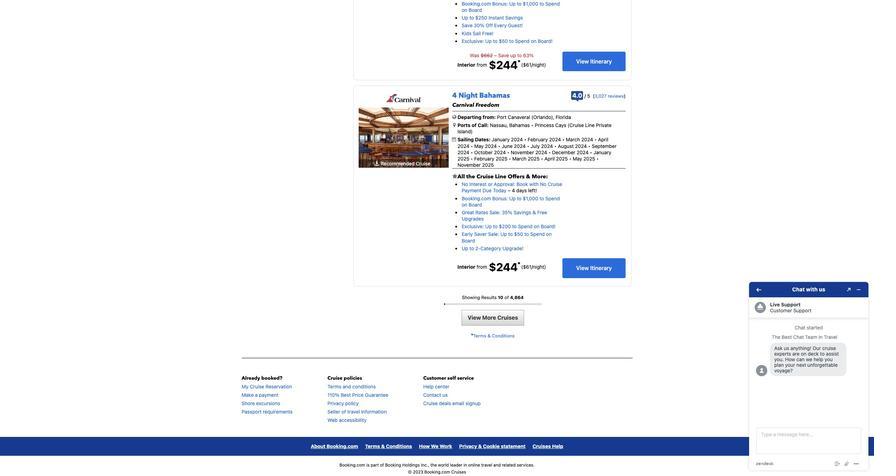 Task type: vqa. For each thing, say whether or not it's contained in the screenshot.
the View to the bottom
yes



Task type: describe. For each thing, give the bounding box(es) containing it.
today
[[493, 188, 507, 194]]

instant
[[489, 15, 504, 21]]

privacy inside the cruise policies terms and conditions 110% best price guarantee privacy policy seller of travel information web accessibility
[[328, 401, 344, 407]]

interior from $244 for asterisk icon
[[458, 260, 518, 274]]

0 vertical spatial asterisk image
[[518, 60, 521, 63]]

0 vertical spatial november
[[511, 149, 534, 155]]

ports of call:
[[458, 122, 489, 128]]

was
[[470, 52, 480, 58]]

$50 inside booking.com bonus: up to $1,000 to spend on board great rates sale: 35% savings & free upgrades exclusive: up to $200 to spend on board! early saver sale: up to $50 to spend on board up to 2-category upgrade!
[[514, 231, 523, 237]]

privacy & cookie statement link
[[459, 444, 526, 449]]

carnival cruise line image
[[386, 94, 422, 103]]

book
[[517, 181, 528, 187]]

and inside the cruise policies terms and conditions 110% best price guarantee privacy policy seller of travel information web accessibility
[[343, 384, 351, 390]]

0 vertical spatial terms & conditions link
[[471, 333, 515, 339]]

booking.com right about
[[327, 444, 358, 449]]

(
[[593, 93, 595, 99]]

exclusive: inside "booking.com bonus: up to $1,000 to spend on board up to $250 instant savings save 30% off every guest! kids sail free! exclusive: up to $50 to spend on board!"
[[462, 38, 484, 44]]

0 vertical spatial terms
[[474, 333, 487, 339]]

work
[[440, 444, 452, 449]]

in
[[464, 463, 467, 468]]

2024 inside april 2024
[[458, 143, 470, 149]]

with
[[529, 181, 539, 187]]

sailing dates:
[[458, 137, 492, 143]]

princess cays (cruise line private island)
[[458, 122, 612, 134]]

1 view itinerary link from the top
[[563, 52, 626, 71]]

inc.,
[[421, 463, 430, 468]]

web accessibility link
[[328, 417, 367, 423]]

exclusive: up to $200 to spend on board! link
[[462, 224, 556, 229]]

30%
[[474, 23, 485, 28]]

1 vertical spatial sale:
[[488, 231, 499, 237]]

2 view itinerary link from the top
[[563, 258, 626, 278]]

nassau, bahamas •
[[490, 122, 534, 128]]

($61 / night) for asterisk image to the top
[[521, 62, 546, 68]]

line for private
[[586, 122, 595, 128]]

board for rates
[[469, 202, 482, 208]]

2-
[[476, 245, 481, 251]]

1 booking.com bonus: up to $1,000 to spend on board link from the top
[[462, 1, 560, 13]]

ports
[[458, 122, 471, 128]]

0 horizontal spatial –
[[494, 52, 497, 58]]

february 2025 • march 2025 • april 2025 • may 2025 • november 2025
[[458, 156, 599, 168]]

2025 down october 2024 • november 2024 • december 2024 •
[[528, 156, 540, 162]]

more
[[483, 314, 496, 321]]

(orlando),
[[532, 114, 555, 120]]

contact us link
[[423, 392, 448, 398]]

1 vertical spatial help
[[552, 444, 564, 449]]

($61 for asterisk image to the top
[[521, 62, 532, 68]]

itinerary for second view itinerary link from the top
[[591, 265, 612, 271]]

february inside february 2025 • march 2025 • april 2025 • may 2025 • november 2025
[[474, 156, 495, 162]]

policies
[[344, 375, 362, 382]]

1 horizontal spatial february
[[528, 137, 548, 143]]

save 30% off every guest! link
[[462, 23, 523, 28]]

more:
[[532, 173, 548, 181]]

contact
[[423, 392, 441, 398]]

world
[[438, 463, 449, 468]]

35%
[[502, 209, 513, 215]]

©
[[408, 469, 412, 475]]

$244 for asterisk image to the top
[[489, 58, 518, 72]]

anchor image
[[375, 161, 380, 166]]

is
[[367, 463, 370, 468]]

5
[[588, 93, 591, 99]]

island)
[[458, 129, 473, 134]]

part
[[371, 463, 379, 468]]

savings for instant
[[506, 15, 523, 21]]

due
[[483, 188, 492, 194]]

leader
[[450, 463, 463, 468]]

my
[[242, 384, 249, 390]]

make
[[242, 392, 254, 398]]

2025 inside january 2025
[[458, 156, 470, 162]]

3,027
[[595, 93, 607, 99]]

1 vertical spatial bahamas
[[510, 122, 530, 128]]

1 vertical spatial –
[[508, 188, 511, 194]]

price
[[352, 392, 364, 398]]

2025 down september
[[584, 156, 596, 162]]

4 inside 4 night bahamas carnival freedom
[[453, 91, 457, 100]]

cruises inside booking.com is part of booking holdings inc., the world leader in online travel and related services. © 2023 booking.com cruises
[[451, 469, 466, 475]]

help center link
[[423, 384, 450, 390]]

cookie
[[483, 444, 500, 449]]

booking.com for booking.com bonus: up to $1,000 to spend on board up to $250 instant savings save 30% off every guest! kids sail free! exclusive: up to $50 to spend on board!
[[462, 1, 491, 7]]

line for offers
[[495, 173, 507, 181]]

interior for asterisk image to the top
[[458, 62, 476, 68]]

april 2024
[[458, 137, 609, 149]]

($61 for asterisk icon
[[521, 264, 532, 270]]

about booking.com link
[[311, 444, 358, 449]]

recommended
[[381, 160, 415, 166]]

1 vertical spatial terms & conditions
[[365, 444, 412, 449]]

saver
[[474, 231, 487, 237]]

cruise inside customer self service help center contact us cruise deals email signup
[[423, 401, 438, 407]]

may 2024 • june 2024 • july 2024 • august 2024 •
[[474, 143, 591, 149]]

$662
[[481, 52, 493, 58]]

– 4 days left!
[[507, 188, 537, 194]]

call:
[[478, 122, 489, 128]]

booking.com down world
[[425, 469, 450, 475]]

all
[[458, 173, 465, 181]]

accessibility
[[339, 417, 367, 423]]

up to 2-category upgrade! link
[[462, 245, 524, 251]]

0 vertical spatial sale:
[[490, 209, 501, 215]]

best
[[341, 392, 351, 398]]

departing
[[458, 114, 482, 120]]

view more cruises
[[468, 314, 518, 321]]

cruise deals email signup link
[[423, 401, 481, 407]]

view for 2nd view itinerary link from the bottom
[[577, 58, 589, 64]]

)
[[624, 93, 626, 99]]

night) for asterisk icon
[[533, 264, 546, 270]]

information
[[361, 409, 387, 415]]

board! inside "booking.com bonus: up to $1,000 to spend on board up to $250 instant savings save 30% off every guest! kids sail free! exclusive: up to $50 to spend on board!"
[[538, 38, 553, 44]]

2024 inside the september 2024
[[458, 149, 470, 155]]

$1,000 for 35%
[[523, 195, 538, 201]]

/ for asterisk icon
[[532, 264, 533, 270]]

board for to
[[469, 7, 482, 13]]

bonus: for instant
[[493, 1, 508, 7]]

reviews
[[608, 93, 624, 99]]

service
[[457, 375, 474, 382]]

map marker image
[[453, 123, 456, 127]]

upgrade!
[[503, 245, 524, 251]]

1 horizontal spatial save
[[498, 52, 509, 58]]

terms inside the cruise policies terms and conditions 110% best price guarantee privacy policy seller of travel information web accessibility
[[328, 384, 342, 390]]

carnival freedom image
[[359, 108, 449, 168]]

may inside february 2025 • march 2025 • april 2025 • may 2025 • november 2025
[[573, 156, 582, 162]]

already booked? my cruise reservation make a payment shore excursions passport requirements
[[242, 375, 293, 415]]

related
[[502, 463, 516, 468]]

booking
[[385, 463, 401, 468]]

bahamas inside 4 night bahamas carnival freedom
[[480, 91, 510, 100]]

($61 / night) for asterisk icon
[[521, 264, 546, 270]]

cruises help link
[[533, 444, 564, 449]]

110%
[[328, 392, 340, 398]]

cruises inside view more cruises link
[[498, 314, 518, 321]]

september 2024
[[458, 143, 617, 155]]

from:
[[483, 114, 496, 120]]

payment
[[462, 188, 482, 194]]

4 night bahamas carnival freedom
[[453, 91, 510, 109]]

view for view more cruises link
[[468, 314, 481, 321]]

december
[[552, 149, 576, 155]]

services.
[[517, 463, 535, 468]]

great rates sale: 35% savings & free upgrades link
[[462, 209, 547, 222]]

up up kids
[[462, 15, 468, 21]]

passport
[[242, 409, 262, 415]]

rates
[[476, 209, 488, 215]]

how we work
[[419, 444, 452, 449]]

kids sail free! link
[[462, 30, 494, 36]]

3,027 reviews link
[[595, 93, 624, 99]]

freedom
[[476, 101, 500, 109]]

interest
[[470, 181, 487, 187]]

august
[[558, 143, 574, 149]]

early
[[462, 231, 473, 237]]

cruise inside the cruise policies terms and conditions 110% best price guarantee privacy policy seller of travel information web accessibility
[[328, 375, 343, 382]]

star image
[[453, 174, 458, 179]]

signup
[[466, 401, 481, 407]]

category
[[481, 245, 501, 251]]

1 horizontal spatial conditions
[[492, 333, 515, 339]]

guarantee
[[365, 392, 389, 398]]



Task type: locate. For each thing, give the bounding box(es) containing it.
bonus: down today
[[493, 195, 508, 201]]

of inside booking.com is part of booking holdings inc., the world leader in online travel and related services. © 2023 booking.com cruises
[[380, 463, 384, 468]]

1 horizontal spatial asterisk image
[[518, 60, 521, 63]]

0 vertical spatial april
[[598, 137, 609, 143]]

october
[[474, 149, 493, 155]]

january 2025
[[458, 149, 612, 162]]

holdings
[[402, 463, 420, 468]]

interior from $244 down exclusive: up to $50 to spend on board! 'link'
[[458, 58, 518, 72]]

1 horizontal spatial terms & conditions
[[474, 333, 515, 339]]

march up august
[[566, 137, 580, 143]]

1 vertical spatial interior from $244
[[458, 260, 518, 274]]

cruises right the more
[[498, 314, 518, 321]]

($61 down 63%
[[521, 62, 532, 68]]

2025 down october
[[482, 162, 494, 168]]

0 horizontal spatial terms & conditions link
[[365, 444, 412, 449]]

2024
[[511, 137, 523, 143], [549, 137, 561, 143], [582, 137, 593, 143], [458, 143, 470, 149], [485, 143, 497, 149], [514, 143, 526, 149], [541, 143, 553, 149], [575, 143, 587, 149], [458, 149, 470, 155], [494, 149, 506, 155], [536, 149, 547, 155], [577, 149, 589, 155]]

booking.com left is
[[340, 463, 365, 468]]

board inside "booking.com bonus: up to $1,000 to spend on board up to $250 instant savings save 30% off every guest! kids sail free! exclusive: up to $50 to spend on board!"
[[469, 7, 482, 13]]

online
[[468, 463, 480, 468]]

1 horizontal spatial terms
[[365, 444, 380, 449]]

0 horizontal spatial march
[[513, 156, 527, 162]]

view itinerary
[[577, 58, 612, 64], [577, 265, 612, 271]]

1 vertical spatial november
[[458, 162, 481, 168]]

2 horizontal spatial terms
[[474, 333, 487, 339]]

1 vertical spatial cruises
[[533, 444, 551, 449]]

1 vertical spatial the
[[431, 463, 437, 468]]

terms
[[474, 333, 487, 339], [328, 384, 342, 390], [365, 444, 380, 449]]

may down 'december'
[[573, 156, 582, 162]]

savings right 35%
[[514, 209, 531, 215]]

april down 'december'
[[545, 156, 555, 162]]

0 horizontal spatial conditions
[[386, 444, 412, 449]]

my cruise reservation link
[[242, 384, 292, 390]]

terms & conditions up booking
[[365, 444, 412, 449]]

1 ($61 / night) from the top
[[521, 62, 546, 68]]

1 horizontal spatial may
[[573, 156, 582, 162]]

april inside april 2024
[[598, 137, 609, 143]]

2 vertical spatial board
[[462, 238, 475, 244]]

sale: left 35%
[[490, 209, 501, 215]]

asterisk image down was $662 – save up to 63%
[[518, 60, 521, 63]]

0 vertical spatial ($61 / night)
[[521, 62, 546, 68]]

bonus: for 35%
[[493, 195, 508, 201]]

1 vertical spatial bonus:
[[493, 195, 508, 201]]

2 from from the top
[[477, 264, 487, 270]]

1 horizontal spatial privacy
[[459, 444, 477, 449]]

0 horizontal spatial save
[[462, 23, 473, 28]]

asterisk image
[[518, 60, 521, 63], [471, 333, 474, 336]]

every
[[494, 23, 507, 28]]

– down approval:
[[508, 188, 511, 194]]

exclusive: up to $50 to spend on board! link
[[462, 38, 553, 44]]

asterisk image down view more cruises link
[[471, 333, 474, 336]]

november up the all at the right top of the page
[[458, 162, 481, 168]]

1 vertical spatial 4
[[512, 188, 515, 194]]

1 interior from $244 from the top
[[458, 58, 518, 72]]

conditions
[[353, 384, 376, 390]]

make a payment link
[[242, 392, 279, 398]]

1 vertical spatial save
[[498, 52, 509, 58]]

center
[[435, 384, 450, 390]]

sailing
[[458, 137, 474, 143]]

florida
[[556, 114, 571, 120]]

seller of travel information link
[[328, 409, 387, 415]]

$1,000 for instant
[[523, 1, 538, 7]]

0 vertical spatial privacy
[[328, 401, 344, 407]]

canaveral
[[508, 114, 530, 120]]

or
[[488, 181, 493, 187]]

line inside the princess cays (cruise line private island)
[[586, 122, 595, 128]]

0 vertical spatial and
[[343, 384, 351, 390]]

0 horizontal spatial line
[[495, 173, 507, 181]]

1 from from the top
[[477, 62, 487, 68]]

1 vertical spatial exclusive:
[[462, 224, 484, 229]]

no
[[462, 181, 468, 187], [540, 181, 547, 187]]

& inside booking.com bonus: up to $1,000 to spend on board great rates sale: 35% savings & free upgrades exclusive: up to $200 to spend on board! early saver sale: up to $50 to spend on board up to 2-category upgrade!
[[533, 209, 536, 215]]

of right part
[[380, 463, 384, 468]]

cruises down leader
[[451, 469, 466, 475]]

$1,000 inside booking.com bonus: up to $1,000 to spend on board great rates sale: 35% savings & free upgrades exclusive: up to $200 to spend on board! early saver sale: up to $50 to spend on board up to 2-category upgrade!
[[523, 195, 538, 201]]

interior from $244 for asterisk image to the top
[[458, 58, 518, 72]]

from for asterisk icon
[[477, 264, 487, 270]]

2 interior from the top
[[458, 264, 476, 270]]

guest!
[[508, 23, 523, 28]]

january
[[492, 137, 510, 143], [594, 149, 612, 155]]

/ down 63%
[[532, 62, 533, 68]]

about
[[311, 444, 326, 449]]

1 vertical spatial $1,000
[[523, 195, 538, 201]]

1 vertical spatial ($61
[[521, 264, 532, 270]]

offers
[[508, 173, 525, 181]]

cruise up a
[[250, 384, 264, 390]]

asterisk image
[[518, 262, 521, 265]]

2 view itinerary from the top
[[577, 265, 612, 271]]

view itinerary for 2nd view itinerary link from the bottom
[[577, 58, 612, 64]]

terms down the more
[[474, 333, 487, 339]]

0 vertical spatial may
[[474, 143, 484, 149]]

cruise down contact
[[423, 401, 438, 407]]

1 vertical spatial board!
[[541, 224, 556, 229]]

1 bonus: from the top
[[493, 1, 508, 7]]

$244
[[489, 58, 518, 72], [489, 260, 518, 274]]

1 night) from the top
[[533, 62, 546, 68]]

0 vertical spatial conditions
[[492, 333, 515, 339]]

cruises help
[[533, 444, 564, 449]]

•
[[531, 122, 534, 128], [524, 137, 527, 143], [563, 137, 565, 143], [595, 137, 597, 143], [471, 143, 473, 149], [498, 143, 501, 149], [527, 143, 530, 149], [555, 143, 557, 149], [588, 143, 591, 149], [471, 149, 473, 155], [507, 149, 510, 155], [549, 149, 551, 155], [590, 149, 592, 155], [471, 156, 473, 162], [509, 156, 511, 162], [541, 156, 543, 162], [569, 156, 572, 162], [597, 156, 599, 162]]

0 horizontal spatial february
[[474, 156, 495, 162]]

reservation
[[266, 384, 292, 390]]

interior up showing
[[458, 264, 476, 270]]

1 interior from the top
[[458, 62, 476, 68]]

0 vertical spatial the
[[466, 173, 475, 181]]

2 bonus: from the top
[[493, 195, 508, 201]]

$1,000 inside "booking.com bonus: up to $1,000 to spend on board up to $250 instant savings save 30% off every guest! kids sail free! exclusive: up to $50 to spend on board!"
[[523, 1, 538, 7]]

2025 down 'december'
[[556, 156, 568, 162]]

0 vertical spatial interior from $244
[[458, 58, 518, 72]]

0 vertical spatial $1,000
[[523, 1, 538, 7]]

1 vertical spatial february
[[474, 156, 495, 162]]

0 vertical spatial booking.com bonus: up to $1,000 to spend on board link
[[462, 1, 560, 13]]

privacy up "in"
[[459, 444, 477, 449]]

january for january 2024 • february 2024 • march 2024 •
[[492, 137, 510, 143]]

november inside february 2025 • march 2025 • april 2025 • may 2025 • november 2025
[[458, 162, 481, 168]]

63%
[[523, 52, 534, 58]]

savings inside booking.com bonus: up to $1,000 to spend on board great rates sale: 35% savings & free upgrades exclusive: up to $200 to spend on board! early saver sale: up to $50 to spend on board up to 2-category upgrade!
[[514, 209, 531, 215]]

save left up on the right
[[498, 52, 509, 58]]

save inside "booking.com bonus: up to $1,000 to spend on board up to $250 instant savings save 30% off every guest! kids sail free! exclusive: up to $50 to spend on board!"
[[462, 23, 473, 28]]

conditions down view more cruises link
[[492, 333, 515, 339]]

seller
[[328, 409, 340, 415]]

up up guest!
[[509, 1, 516, 7]]

0 horizontal spatial travel
[[348, 409, 360, 415]]

july
[[531, 143, 540, 149]]

1 vertical spatial terms & conditions link
[[365, 444, 412, 449]]

savings for 35%
[[514, 209, 531, 215]]

asterisk image inside terms & conditions link
[[471, 333, 474, 336]]

privacy & cookie statement
[[459, 444, 526, 449]]

up left 2-
[[462, 245, 468, 251]]

privacy up seller
[[328, 401, 344, 407]]

2 vertical spatial cruises
[[451, 469, 466, 475]]

interior for asterisk icon
[[458, 264, 476, 270]]

night) down 63%
[[533, 62, 546, 68]]

cruise up 110%
[[328, 375, 343, 382]]

2 vertical spatial view
[[468, 314, 481, 321]]

and left related
[[494, 463, 501, 468]]

no interest or approval: book with no cruise payment due today
[[462, 181, 562, 194]]

0 vertical spatial itinerary
[[591, 58, 612, 64]]

1 horizontal spatial –
[[508, 188, 511, 194]]

1 vertical spatial view itinerary link
[[563, 258, 626, 278]]

$50 down exclusive: up to $200 to spend on board! link
[[514, 231, 523, 237]]

january for january 2025
[[594, 149, 612, 155]]

1 view itinerary from the top
[[577, 58, 612, 64]]

2025 up the all at the right top of the page
[[458, 156, 470, 162]]

1 vertical spatial travel
[[481, 463, 492, 468]]

up
[[511, 52, 516, 58]]

january inside january 2025
[[594, 149, 612, 155]]

4.0 / 5 ( 3,027 reviews )
[[573, 92, 626, 99]]

4 left days
[[512, 188, 515, 194]]

($61 / night) down 63%
[[521, 62, 546, 68]]

0 vertical spatial view itinerary link
[[563, 52, 626, 71]]

$50 inside "booking.com bonus: up to $1,000 to spend on board up to $250 instant savings save 30% off every guest! kids sail free! exclusive: up to $50 to spend on board!"
[[499, 38, 508, 44]]

results
[[481, 295, 497, 300]]

0 vertical spatial travel
[[348, 409, 360, 415]]

2 ($61 / night) from the top
[[521, 264, 546, 270]]

2 $244 from the top
[[489, 260, 518, 274]]

exclusive: down the "upgrades"
[[462, 224, 484, 229]]

1 vertical spatial /
[[585, 93, 586, 99]]

january down september
[[594, 149, 612, 155]]

cruise down 'more:'
[[548, 181, 562, 187]]

terms & conditions link down view more cruises link
[[471, 333, 515, 339]]

2 vertical spatial terms
[[365, 444, 380, 449]]

0 horizontal spatial asterisk image
[[471, 333, 474, 336]]

board! inside booking.com bonus: up to $1,000 to spend on board great rates sale: 35% savings & free upgrades exclusive: up to $200 to spend on board! early saver sale: up to $50 to spend on board up to 2-category upgrade!
[[541, 224, 556, 229]]

days
[[517, 188, 527, 194]]

booking.com for booking.com is part of booking holdings inc., the world leader in online travel and related services. © 2023 booking.com cruises
[[340, 463, 365, 468]]

approval:
[[494, 181, 515, 187]]

1 vertical spatial view itinerary
[[577, 265, 612, 271]]

terms & conditions link up booking
[[365, 444, 412, 449]]

may
[[474, 143, 484, 149], [573, 156, 582, 162]]

up
[[509, 1, 516, 7], [462, 15, 468, 21], [485, 38, 492, 44], [509, 195, 516, 201], [485, 224, 492, 229], [501, 231, 507, 237], [462, 245, 468, 251]]

(cruise
[[568, 122, 584, 128]]

0 horizontal spatial and
[[343, 384, 351, 390]]

june
[[502, 143, 513, 149]]

the inside booking.com is part of booking holdings inc., the world leader in online travel and related services. © 2023 booking.com cruises
[[431, 463, 437, 468]]

of down privacy policy link
[[342, 409, 346, 415]]

booking.com bonus: up to $1,000 to spend on board up to $250 instant savings save 30% off every guest! kids sail free! exclusive: up to $50 to spend on board!
[[462, 1, 560, 44]]

up down free!
[[485, 38, 492, 44]]

of inside the cruise policies terms and conditions 110% best price guarantee privacy policy seller of travel information web accessibility
[[342, 409, 346, 415]]

cruise inside no interest or approval: book with no cruise payment due today
[[548, 181, 562, 187]]

savings inside "booking.com bonus: up to $1,000 to spend on board up to $250 instant savings save 30% off every guest! kids sail free! exclusive: up to $50 to spend on board!"
[[506, 15, 523, 21]]

already
[[242, 375, 260, 382]]

interior from $244 down category
[[458, 260, 518, 274]]

travel right online
[[481, 463, 492, 468]]

exclusive: inside booking.com bonus: up to $1,000 to spend on board great rates sale: 35% savings & free upgrades exclusive: up to $200 to spend on board! early saver sale: up to $50 to spend on board up to 2-category upgrade!
[[462, 224, 484, 229]]

privacy
[[328, 401, 344, 407], [459, 444, 477, 449]]

0 horizontal spatial terms
[[328, 384, 342, 390]]

2 booking.com bonus: up to $1,000 to spend on board link from the top
[[462, 195, 560, 208]]

0 vertical spatial $244
[[489, 58, 518, 72]]

1 vertical spatial interior
[[458, 264, 476, 270]]

from for asterisk image to the top
[[477, 62, 487, 68]]

board down the early
[[462, 238, 475, 244]]

$244 down 'upgrade!'
[[489, 260, 518, 274]]

february up july
[[528, 137, 548, 143]]

0 horizontal spatial april
[[545, 156, 555, 162]]

0 vertical spatial bahamas
[[480, 91, 510, 100]]

passport requirements link
[[242, 409, 293, 415]]

exclusive: down sail
[[462, 38, 484, 44]]

terms & conditions
[[474, 333, 515, 339], [365, 444, 412, 449]]

interior down was
[[458, 62, 476, 68]]

/ right asterisk icon
[[532, 264, 533, 270]]

2 ($61 from the top
[[521, 264, 532, 270]]

0 vertical spatial /
[[532, 62, 533, 68]]

1 vertical spatial ($61 / night)
[[521, 264, 546, 270]]

the right the all at the right top of the page
[[466, 173, 475, 181]]

2 interior from $244 from the top
[[458, 260, 518, 274]]

board up rates
[[469, 202, 482, 208]]

1 no from the left
[[462, 181, 468, 187]]

up up saver on the right top of the page
[[485, 224, 492, 229]]

0 vertical spatial $50
[[499, 38, 508, 44]]

1 horizontal spatial and
[[494, 463, 501, 468]]

privacy policy link
[[328, 401, 359, 407]]

booking.com inside "booking.com bonus: up to $1,000 to spend on board up to $250 instant savings save 30% off every guest! kids sail free! exclusive: up to $50 to spend on board!"
[[462, 1, 491, 7]]

about booking.com
[[311, 444, 358, 449]]

globe image
[[453, 114, 457, 119]]

1 horizontal spatial january
[[594, 149, 612, 155]]

terms up 110%
[[328, 384, 342, 390]]

booking.com bonus: up to $1,000 to spend on board great rates sale: 35% savings & free upgrades exclusive: up to $200 to spend on board! early saver sale: up to $50 to spend on board up to 2-category upgrade!
[[462, 195, 560, 251]]

2025 down june
[[496, 156, 508, 162]]

sale:
[[490, 209, 501, 215], [488, 231, 499, 237]]

itinerary for 2nd view itinerary link from the bottom
[[591, 58, 612, 64]]

1 vertical spatial from
[[477, 264, 487, 270]]

1 horizontal spatial april
[[598, 137, 609, 143]]

1 vertical spatial conditions
[[386, 444, 412, 449]]

2 exclusive: from the top
[[462, 224, 484, 229]]

1 vertical spatial itinerary
[[591, 265, 612, 271]]

march
[[566, 137, 580, 143], [513, 156, 527, 162]]

dates:
[[475, 137, 491, 143]]

night) right asterisk icon
[[533, 264, 546, 270]]

cruise inside already booked? my cruise reservation make a payment shore excursions passport requirements
[[250, 384, 264, 390]]

view itinerary for second view itinerary link from the top
[[577, 265, 612, 271]]

1 vertical spatial terms
[[328, 384, 342, 390]]

save up kids
[[462, 23, 473, 28]]

1 ($61 from the top
[[521, 62, 532, 68]]

0 vertical spatial savings
[[506, 15, 523, 21]]

0 vertical spatial night)
[[533, 62, 546, 68]]

0 horizontal spatial $50
[[499, 38, 508, 44]]

bahamas down canaveral
[[510, 122, 530, 128]]

departing from: port canaveral (orlando), florida
[[458, 114, 571, 120]]

no down 'more:'
[[540, 181, 547, 187]]

interior from $244
[[458, 58, 518, 72], [458, 260, 518, 274]]

0 vertical spatial board!
[[538, 38, 553, 44]]

2 no from the left
[[540, 181, 547, 187]]

sail
[[473, 30, 481, 36]]

bonus: inside booking.com bonus: up to $1,000 to spend on board great rates sale: 35% savings & free upgrades exclusive: up to $200 to spend on board! early saver sale: up to $50 to spend on board up to 2-category upgrade!
[[493, 195, 508, 201]]

0 horizontal spatial help
[[423, 384, 434, 390]]

4 up carnival
[[453, 91, 457, 100]]

1 vertical spatial may
[[573, 156, 582, 162]]

showing
[[462, 295, 480, 300]]

bahamas up the freedom at the top
[[480, 91, 510, 100]]

view for second view itinerary link from the top
[[577, 265, 589, 271]]

september
[[592, 143, 617, 149]]

bonus: inside "booking.com bonus: up to $1,000 to spend on board up to $250 instant savings save 30% off every guest! kids sail free! exclusive: up to $50 to spend on board!"
[[493, 1, 508, 7]]

2 vertical spatial /
[[532, 264, 533, 270]]

1 vertical spatial march
[[513, 156, 527, 162]]

line up approval:
[[495, 173, 507, 181]]

march down october 2024 • november 2024 • december 2024 •
[[513, 156, 527, 162]]

booking.com bonus: up to $1,000 to spend on board link up 35%
[[462, 195, 560, 208]]

0 vertical spatial board
[[469, 7, 482, 13]]

cays
[[556, 122, 567, 128]]

bahamas
[[480, 91, 510, 100], [510, 122, 530, 128]]

$244 down exclusive: up to $50 to spend on board! 'link'
[[489, 58, 518, 72]]

0 vertical spatial ($61
[[521, 62, 532, 68]]

2 night) from the top
[[533, 264, 546, 270]]

0 horizontal spatial cruises
[[451, 469, 466, 475]]

1 itinerary from the top
[[591, 58, 612, 64]]

terms up part
[[365, 444, 380, 449]]

conditions up booking
[[386, 444, 412, 449]]

2 itinerary from the top
[[591, 265, 612, 271]]

the right inc.,
[[431, 463, 437, 468]]

booking.com up $250 at the top right of page
[[462, 1, 491, 7]]

of right 10
[[505, 295, 509, 300]]

1 horizontal spatial cruises
[[498, 314, 518, 321]]

booking.com inside booking.com bonus: up to $1,000 to spend on board great rates sale: 35% savings & free upgrades exclusive: up to $200 to spend on board! early saver sale: up to $50 to spend on board up to 2-category upgrade!
[[462, 195, 491, 201]]

no down the all at the right top of the page
[[462, 181, 468, 187]]

1 horizontal spatial march
[[566, 137, 580, 143]]

to
[[517, 1, 522, 7], [540, 1, 544, 7], [470, 15, 474, 21], [493, 38, 498, 44], [509, 38, 514, 44], [518, 52, 522, 58], [517, 195, 522, 201], [540, 195, 544, 201], [493, 224, 498, 229], [512, 224, 517, 229], [508, 231, 513, 237], [525, 231, 529, 237], [470, 245, 474, 251]]

$244 for asterisk icon
[[489, 260, 518, 274]]

1 vertical spatial and
[[494, 463, 501, 468]]

conditions
[[492, 333, 515, 339], [386, 444, 412, 449]]

0 vertical spatial interior
[[458, 62, 476, 68]]

booking.com down payment
[[462, 195, 491, 201]]

shore excursions link
[[242, 401, 280, 407]]

/ inside 4.0 / 5 ( 3,027 reviews )
[[585, 93, 586, 99]]

$1,000 down left!
[[523, 195, 538, 201]]

cruise right recommended
[[416, 160, 431, 166]]

deals
[[439, 401, 451, 407]]

1 vertical spatial view
[[577, 265, 589, 271]]

travel up accessibility
[[348, 409, 360, 415]]

up down the $200 at the top right of the page
[[501, 231, 507, 237]]

and inside booking.com is part of booking holdings inc., the world leader in online travel and related services. © 2023 booking.com cruises
[[494, 463, 501, 468]]

1 vertical spatial savings
[[514, 209, 531, 215]]

0 vertical spatial march
[[566, 137, 580, 143]]

help inside customer self service help center contact us cruise deals email signup
[[423, 384, 434, 390]]

($61 / night) right asterisk icon
[[521, 264, 546, 270]]

0 vertical spatial –
[[494, 52, 497, 58]]

cruises up 'services.'
[[533, 444, 551, 449]]

/ left 5
[[585, 93, 586, 99]]

january 2024 • february 2024 • march 2024 •
[[492, 137, 597, 143]]

november up february 2025 • march 2025 • april 2025 • may 2025 • november 2025
[[511, 149, 534, 155]]

calendar image
[[452, 137, 456, 142]]

$1,000 up guest!
[[523, 1, 538, 7]]

night) for asterisk image to the top
[[533, 62, 546, 68]]

1 horizontal spatial travel
[[481, 463, 492, 468]]

savings up guest!
[[506, 15, 523, 21]]

travel inside the cruise policies terms and conditions 110% best price guarantee privacy policy seller of travel information web accessibility
[[348, 409, 360, 415]]

customer
[[423, 375, 446, 382]]

us
[[443, 392, 448, 398]]

booking.com for booking.com bonus: up to $1,000 to spend on board great rates sale: 35% savings & free upgrades exclusive: up to $200 to spend on board! early saver sale: up to $50 to spend on board up to 2-category upgrade!
[[462, 195, 491, 201]]

board up $250 at the top right of page
[[469, 7, 482, 13]]

princess
[[535, 122, 554, 128]]

/ for asterisk image to the top
[[532, 62, 533, 68]]

february down october
[[474, 156, 495, 162]]

1 vertical spatial privacy
[[459, 444, 477, 449]]

april inside february 2025 • march 2025 • april 2025 • may 2025 • november 2025
[[545, 156, 555, 162]]

0 vertical spatial cruises
[[498, 314, 518, 321]]

view more cruises link
[[462, 310, 524, 326]]

0 vertical spatial january
[[492, 137, 510, 143]]

2 $1,000 from the top
[[523, 195, 538, 201]]

1 $244 from the top
[[489, 58, 518, 72]]

0 vertical spatial terms & conditions
[[474, 333, 515, 339]]

0 vertical spatial from
[[477, 62, 487, 68]]

0 vertical spatial 4
[[453, 91, 457, 100]]

march inside february 2025 • march 2025 • april 2025 • may 2025 • november 2025
[[513, 156, 527, 162]]

february
[[528, 137, 548, 143], [474, 156, 495, 162]]

from down $662
[[477, 62, 487, 68]]

self
[[448, 375, 456, 382]]

0 vertical spatial exclusive:
[[462, 38, 484, 44]]

from down 2-
[[477, 264, 487, 270]]

0 horizontal spatial the
[[431, 463, 437, 468]]

travel inside booking.com is part of booking holdings inc., the world leader in online travel and related services. © 2023 booking.com cruises
[[481, 463, 492, 468]]

april up september
[[598, 137, 609, 143]]

($61 right asterisk icon
[[521, 264, 532, 270]]

bonus: up instant
[[493, 1, 508, 7]]

1 exclusive: from the top
[[462, 38, 484, 44]]

up down no interest or approval: book with no cruise payment due today link
[[509, 195, 516, 201]]

1 vertical spatial january
[[594, 149, 612, 155]]

line left private
[[586, 122, 595, 128]]

recommended cruise
[[381, 160, 431, 166]]

0 horizontal spatial privacy
[[328, 401, 344, 407]]

cruise up the or
[[477, 173, 494, 181]]

1 $1,000 from the top
[[523, 1, 538, 7]]

the
[[466, 173, 475, 181], [431, 463, 437, 468]]

of left call:
[[472, 122, 477, 128]]



